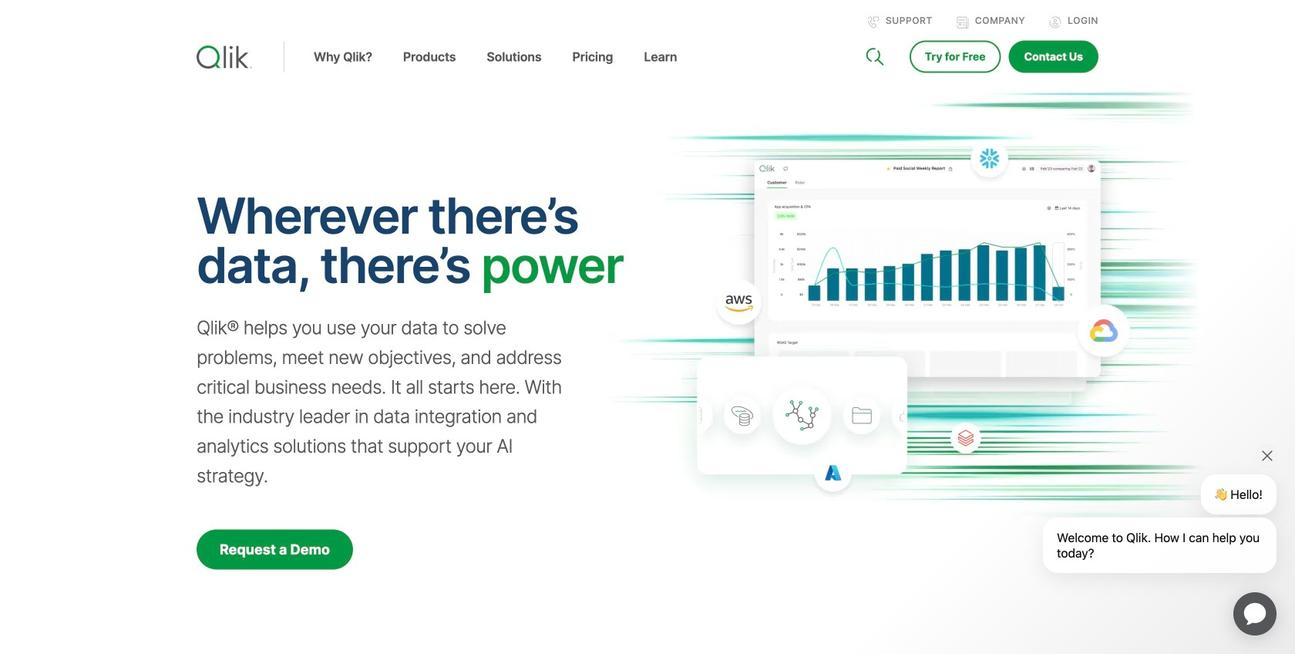 Task type: describe. For each thing, give the bounding box(es) containing it.
company image
[[957, 16, 969, 29]]

support image
[[868, 16, 880, 29]]

qlik image
[[197, 46, 252, 69]]



Task type: locate. For each thing, give the bounding box(es) containing it.
login image
[[1050, 16, 1062, 29]]

application
[[1216, 574, 1296, 654]]



